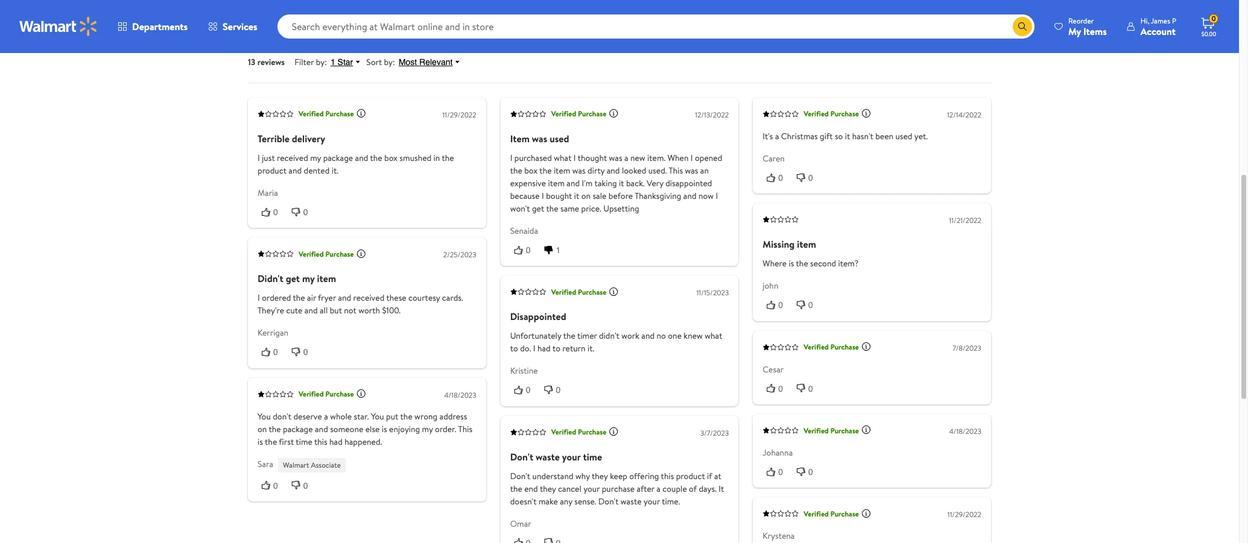 Task type: locate. For each thing, give the bounding box(es) containing it.
the inside don't understand why they keep offering this product if at the end they cancel your purchase after a couple of days. it doesn't make any sense. don't waste your time.
[[510, 483, 522, 495]]

$0.00
[[1202, 30, 1217, 38]]

don't for don't understand why they keep offering this product if at the end they cancel your purchase after a couple of days. it doesn't make any sense. don't waste your time.
[[510, 470, 531, 483]]

it
[[845, 130, 850, 142], [619, 177, 624, 189], [574, 190, 580, 202]]

krystena
[[763, 531, 795, 543]]

1 horizontal spatial 4/18/2023
[[950, 427, 982, 437]]

4 (6) from the left
[[462, 25, 472, 37]]

associate
[[311, 460, 341, 470]]

items
[[1084, 24, 1107, 38]]

verified purchase information image
[[356, 109, 366, 118], [609, 109, 619, 118], [356, 249, 366, 259], [609, 287, 619, 297], [862, 342, 871, 352], [356, 389, 366, 399], [862, 509, 871, 519]]

11/29/2022
[[443, 110, 477, 120], [948, 510, 982, 520]]

0 horizontal spatial 1
[[331, 57, 335, 67]]

the down don't
[[269, 423, 281, 435]]

1 horizontal spatial this
[[669, 165, 683, 177]]

item.
[[648, 152, 666, 164]]

i down item
[[510, 152, 513, 164]]

on inside you don't deserve a whole star. you put the wrong address on the package and someone else is enjoying my order. this is the first time this had happened.
[[258, 423, 267, 435]]

a inside i purchased what i thought was a new item. when i opened the box the item was dirty and looked used. this was an expensive item and i'm taking it back. very disappointed because i bought it on sale before thanksgiving and now i won't get the same price. upsetting
[[625, 152, 629, 164]]

put
[[386, 411, 399, 423]]

waste down "purchase"
[[621, 496, 642, 508]]

1 horizontal spatial time
[[583, 451, 602, 464]]

my down wrong
[[422, 423, 433, 435]]

1 horizontal spatial what
[[705, 330, 723, 342]]

filter by:
[[295, 56, 327, 68]]

1 horizontal spatial by:
[[384, 56, 395, 68]]

this inside i purchased what i thought was a new item. when i opened the box the item was dirty and looked used. this was an expensive item and i'm taking it back. very disappointed because i bought it on sale before thanksgiving and now i won't get the same price. upsetting
[[669, 165, 683, 177]]

1 horizontal spatial on
[[582, 190, 591, 202]]

it.
[[332, 165, 339, 177], [588, 343, 595, 355]]

0 vertical spatial don't
[[510, 451, 534, 464]]

on down i'm
[[582, 190, 591, 202]]

you left don't
[[258, 411, 271, 423]]

package up dented
[[323, 152, 353, 164]]

my inside 'i just received my package and the box smushed in the product and dented it.'
[[310, 152, 321, 164]]

but
[[330, 305, 342, 317]]

2 list from the top
[[248, 21, 991, 40]]

reviews
[[257, 56, 285, 68]]

else
[[365, 423, 380, 435]]

1 vertical spatial it
[[619, 177, 624, 189]]

return
[[563, 343, 586, 355]]

the left smushed at the top of page
[[370, 152, 382, 164]]

1 inside button
[[556, 245, 561, 255]]

1 left star
[[331, 57, 335, 67]]

Search search field
[[277, 14, 1035, 39]]

the up the return
[[563, 330, 576, 342]]

a right 'after'
[[657, 483, 661, 495]]

just
[[262, 152, 275, 164]]

size (6)
[[445, 25, 472, 37]]

1 horizontal spatial box
[[525, 165, 538, 177]]

my
[[310, 152, 321, 164], [302, 272, 315, 286], [422, 423, 433, 435]]

i inside unfortunately the timer didn't work and no one knew what to do. i had to return it.
[[533, 343, 536, 355]]

7/8/2023
[[953, 343, 982, 353]]

your up why
[[562, 451, 581, 464]]

it. right dented
[[332, 165, 339, 177]]

0 vertical spatial waste
[[536, 451, 560, 464]]

0 vertical spatial received
[[277, 152, 308, 164]]

0 vertical spatial package
[[323, 152, 353, 164]]

(6) right size
[[462, 25, 472, 37]]

by: for filter by:
[[316, 56, 327, 68]]

1 vertical spatial waste
[[621, 496, 642, 508]]

p
[[1172, 15, 1177, 26]]

you up else
[[371, 411, 384, 423]]

product
[[258, 165, 287, 177], [676, 470, 705, 483]]

0 vertical spatial list
[[248, 0, 991, 16]]

reheat
[[383, 25, 408, 37]]

waste inside don't understand why they keep offering this product if at the end they cancel your purchase after a couple of days. it doesn't make any sense. don't waste your time.
[[621, 496, 642, 508]]

caren
[[763, 153, 785, 165]]

0 horizontal spatial it.
[[332, 165, 339, 177]]

1 vertical spatial it.
[[588, 343, 595, 355]]

the left the first
[[265, 436, 277, 448]]

get
[[532, 203, 544, 215], [286, 272, 300, 286]]

package down deserve
[[283, 423, 313, 435]]

star.
[[354, 411, 369, 423]]

they right why
[[592, 470, 608, 483]]

0 horizontal spatial get
[[286, 272, 300, 286]]

0 vertical spatial had
[[538, 343, 551, 355]]

reorder
[[1069, 15, 1094, 26]]

2 you from the left
[[371, 411, 384, 423]]

won't
[[510, 203, 530, 215]]

by: right sort
[[384, 56, 395, 68]]

1 vertical spatial don't
[[510, 470, 531, 483]]

unfortunately the timer didn't work and no one knew what to do. i had to return it.
[[510, 330, 723, 355]]

your down 'after'
[[644, 496, 660, 508]]

13
[[248, 56, 255, 68]]

0 vertical spatial product
[[258, 165, 287, 177]]

(6) right the roast
[[348, 25, 358, 37]]

0 vertical spatial this
[[314, 436, 327, 448]]

1 horizontal spatial used
[[896, 130, 913, 142]]

enjoying
[[389, 423, 420, 435]]

box left smushed at the top of page
[[384, 152, 398, 164]]

1 vertical spatial your
[[584, 483, 600, 495]]

get inside i purchased what i thought was a new item. when i opened the box the item was dirty and looked used. this was an expensive item and i'm taking it back. very disappointed because i bought it on sale before thanksgiving and now i won't get the same price. upsetting
[[532, 203, 544, 215]]

0 horizontal spatial on
[[258, 423, 267, 435]]

james
[[1151, 15, 1171, 26]]

this for order.
[[458, 423, 473, 435]]

1 vertical spatial had
[[330, 436, 343, 448]]

13 reviews
[[248, 56, 285, 68]]

hasn't
[[852, 130, 874, 142]]

0 horizontal spatial what
[[554, 152, 572, 164]]

address
[[440, 411, 467, 423]]

1 horizontal spatial package
[[323, 152, 353, 164]]

0 horizontal spatial it
[[574, 190, 580, 202]]

and up not
[[338, 292, 351, 304]]

i inside 'i just received my package and the box smushed in the product and dented it.'
[[258, 152, 260, 164]]

1 horizontal spatial had
[[538, 343, 551, 355]]

0 horizontal spatial they
[[540, 483, 556, 495]]

and left "no"
[[642, 330, 655, 342]]

it up before
[[619, 177, 624, 189]]

0 horizontal spatial by:
[[316, 56, 327, 68]]

1 horizontal spatial received
[[353, 292, 385, 304]]

roast (6)
[[325, 25, 358, 37]]

2 (6) from the left
[[348, 25, 358, 37]]

1 horizontal spatial you
[[371, 411, 384, 423]]

couple
[[663, 483, 687, 495]]

product down just
[[258, 165, 287, 177]]

had down someone
[[330, 436, 343, 448]]

received down the terrible delivery
[[277, 152, 308, 164]]

0 horizontal spatial time
[[296, 436, 312, 448]]

size
[[445, 25, 460, 37]]

waste up understand
[[536, 451, 560, 464]]

(6) for size (6)
[[462, 25, 472, 37]]

0 horizontal spatial your
[[562, 451, 581, 464]]

so
[[835, 130, 843, 142]]

your up sense. at the bottom
[[584, 483, 600, 495]]

time up why
[[583, 451, 602, 464]]

understand
[[533, 470, 574, 483]]

0 vertical spatial it
[[845, 130, 850, 142]]

to
[[510, 343, 518, 355], [553, 343, 561, 355]]

1 vertical spatial product
[[676, 470, 705, 483]]

a
[[775, 130, 779, 142], [625, 152, 629, 164], [324, 411, 328, 423], [657, 483, 661, 495]]

1 vertical spatial they
[[540, 483, 556, 495]]

0 horizontal spatial package
[[283, 423, 313, 435]]

1 horizontal spatial waste
[[621, 496, 642, 508]]

what right knew
[[705, 330, 723, 342]]

terrible
[[258, 132, 290, 145]]

a left whole
[[324, 411, 328, 423]]

time right the first
[[296, 436, 312, 448]]

2 vertical spatial it
[[574, 190, 580, 202]]

i right do.
[[533, 343, 536, 355]]

is right the where
[[789, 258, 794, 270]]

delivery
[[292, 132, 325, 145]]

1 horizontal spatial it.
[[588, 343, 595, 355]]

(6) for roast (6)
[[348, 25, 358, 37]]

used up purchased
[[550, 132, 569, 145]]

1 vertical spatial received
[[353, 292, 385, 304]]

1 horizontal spatial it
[[619, 177, 624, 189]]

end
[[525, 483, 538, 495]]

0 vertical spatial your
[[562, 451, 581, 464]]

1
[[331, 57, 335, 67], [556, 245, 561, 255]]

4/18/2023
[[444, 390, 477, 400], [950, 427, 982, 437]]

this inside you don't deserve a whole star. you put the wrong address on the package and someone else is enjoying my order. this is the first time this had happened.
[[458, 423, 473, 435]]

you don't deserve a whole star. you put the wrong address on the package and someone else is enjoying my order. this is the first time this had happened.
[[258, 411, 473, 448]]

2 vertical spatial my
[[422, 423, 433, 435]]

0 horizontal spatial you
[[258, 411, 271, 423]]

this down address
[[458, 423, 473, 435]]

to left do.
[[510, 343, 518, 355]]

0 vertical spatial 11/29/2022
[[443, 110, 477, 120]]

0 horizontal spatial is
[[258, 436, 263, 448]]

where
[[763, 258, 787, 270]]

i left just
[[258, 152, 260, 164]]

1 horizontal spatial 1
[[556, 245, 561, 255]]

it. inside 'i just received my package and the box smushed in the product and dented it.'
[[332, 165, 339, 177]]

0
[[1212, 13, 1216, 24], [779, 173, 783, 183], [809, 173, 813, 183], [273, 207, 278, 217], [303, 207, 308, 217], [526, 245, 531, 255], [779, 301, 783, 310], [809, 301, 813, 310], [273, 348, 278, 357], [303, 348, 308, 357], [779, 384, 783, 394], [809, 384, 813, 394], [526, 386, 531, 395], [556, 386, 561, 395], [779, 468, 783, 477], [809, 468, 813, 477], [273, 481, 278, 491], [303, 481, 308, 491]]

this down 'when'
[[669, 165, 683, 177]]

senaida
[[510, 225, 538, 237]]

1 vertical spatial is
[[382, 423, 387, 435]]

1 vertical spatial 11/29/2022
[[948, 510, 982, 520]]

had inside you don't deserve a whole star. you put the wrong address on the package and someone else is enjoying my order. this is the first time this had happened.
[[330, 436, 343, 448]]

very
[[647, 177, 664, 189]]

1 vertical spatial package
[[283, 423, 313, 435]]

1 horizontal spatial is
[[382, 423, 387, 435]]

on up sara
[[258, 423, 267, 435]]

instructions
[[496, 25, 540, 37]]

12/14/2022
[[947, 110, 982, 120]]

1 vertical spatial 4/18/2023
[[950, 427, 982, 437]]

verified purchase information image
[[862, 109, 871, 118], [862, 426, 871, 435], [609, 427, 619, 437]]

0 horizontal spatial product
[[258, 165, 287, 177]]

and left i'm
[[567, 177, 580, 189]]

my inside you don't deserve a whole star. you put the wrong address on the package and someone else is enjoying my order. this is the first time this had happened.
[[422, 423, 433, 435]]

box down purchased
[[525, 165, 538, 177]]

(6) right reheat
[[411, 25, 421, 37]]

get right won't
[[532, 203, 544, 215]]

list
[[248, 0, 991, 16], [248, 21, 991, 40]]

1 vertical spatial on
[[258, 423, 267, 435]]

2/25/2023
[[443, 250, 477, 260]]

(6) right cooking at top left
[[291, 25, 301, 37]]

what inside unfortunately the timer didn't work and no one knew what to do. i had to return it.
[[705, 330, 723, 342]]

what right purchased
[[554, 152, 572, 164]]

not
[[344, 305, 357, 317]]

is up sara
[[258, 436, 263, 448]]

list item containing roast
[[315, 21, 368, 40]]

and left dented
[[289, 165, 302, 177]]

0 vertical spatial this
[[669, 165, 683, 177]]

0 vertical spatial on
[[582, 190, 591, 202]]

0 vertical spatial is
[[789, 258, 794, 270]]

this inside you don't deserve a whole star. you put the wrong address on the package and someone else is enjoying my order. this is the first time this had happened.
[[314, 436, 327, 448]]

taking
[[595, 177, 617, 189]]

list item
[[248, 0, 315, 16], [320, 0, 383, 16], [387, 0, 467, 16], [472, 0, 523, 16], [528, 0, 583, 16], [588, 0, 638, 16], [643, 0, 694, 16], [248, 21, 311, 40], [315, 21, 368, 40], [373, 21, 431, 40], [436, 21, 482, 40], [567, 21, 644, 40], [653, 21, 693, 40]]

had down unfortunately
[[538, 343, 551, 355]]

1 vertical spatial list
[[248, 21, 991, 40]]

i left thought
[[574, 152, 576, 164]]

a inside don't understand why they keep offering this product if at the end they cancel your purchase after a couple of days. it doesn't make any sense. don't waste your time.
[[657, 483, 661, 495]]

1 vertical spatial time
[[583, 451, 602, 464]]

3 (6) from the left
[[411, 25, 421, 37]]

to left the return
[[553, 343, 561, 355]]

1 inside popup button
[[331, 57, 335, 67]]

get right didn't
[[286, 272, 300, 286]]

0 horizontal spatial this
[[314, 436, 327, 448]]

doesn't
[[510, 496, 537, 508]]

offering
[[630, 470, 659, 483]]

0 vertical spatial 4/18/2023
[[444, 390, 477, 400]]

1 vertical spatial 1
[[556, 245, 561, 255]]

time
[[296, 436, 312, 448], [583, 451, 602, 464]]

i up they're
[[258, 292, 260, 304]]

don't
[[510, 451, 534, 464], [510, 470, 531, 483], [599, 496, 619, 508]]

the down purchased
[[540, 165, 552, 177]]

1 horizontal spatial this
[[661, 470, 674, 483]]

work
[[622, 330, 640, 342]]

the up doesn't
[[510, 483, 522, 495]]

2 horizontal spatial is
[[789, 258, 794, 270]]

it. down timer
[[588, 343, 595, 355]]

cooking
[[258, 25, 288, 37]]

list item containing size
[[436, 21, 482, 40]]

1 down same
[[556, 245, 561, 255]]

sense.
[[575, 496, 597, 508]]

0 horizontal spatial received
[[277, 152, 308, 164]]

4/18/2023 for johanna
[[950, 427, 982, 437]]

1 (6) from the left
[[291, 25, 301, 37]]

package
[[323, 152, 353, 164], [283, 423, 313, 435]]

1 horizontal spatial product
[[676, 470, 705, 483]]

they up make
[[540, 483, 556, 495]]

0 vertical spatial it.
[[332, 165, 339, 177]]

(6) for cooking (6)
[[291, 25, 301, 37]]

0 vertical spatial my
[[310, 152, 321, 164]]

my up dented
[[310, 152, 321, 164]]

2 horizontal spatial your
[[644, 496, 660, 508]]

0 vertical spatial 1
[[331, 57, 335, 67]]

johanna
[[763, 447, 793, 459]]

0 horizontal spatial this
[[458, 423, 473, 435]]

i just received my package and the box smushed in the product and dented it.
[[258, 152, 454, 177]]

list item containing reheat
[[373, 21, 431, 40]]

0 horizontal spatial had
[[330, 436, 343, 448]]

maria
[[258, 187, 278, 199]]

0 inside the 0 $0.00
[[1212, 13, 1216, 24]]

it's a christmas gift so it hasn't been used yet.
[[763, 130, 928, 142]]

1 vertical spatial this
[[661, 470, 674, 483]]

instructions list item
[[487, 21, 562, 40]]

product up of
[[676, 470, 705, 483]]

1 horizontal spatial get
[[532, 203, 544, 215]]

received
[[277, 152, 308, 164], [353, 292, 385, 304]]

0 horizontal spatial 4/18/2023
[[444, 390, 477, 400]]

this up associate at the left bottom of the page
[[314, 436, 327, 448]]

0 vertical spatial time
[[296, 436, 312, 448]]

(6) for reheat (6)
[[411, 25, 421, 37]]

a left new
[[625, 152, 629, 164]]

it right so in the right top of the page
[[845, 130, 850, 142]]

received up 'worth'
[[353, 292, 385, 304]]

1 horizontal spatial to
[[553, 343, 561, 355]]

hi, james p account
[[1141, 15, 1177, 38]]

air
[[307, 292, 316, 304]]

1 vertical spatial box
[[525, 165, 538, 177]]

0 vertical spatial box
[[384, 152, 398, 164]]

used left the yet.
[[896, 130, 913, 142]]

filter
[[295, 56, 314, 68]]

it up same
[[574, 190, 580, 202]]

this up couple
[[661, 470, 674, 483]]

my up air
[[302, 272, 315, 286]]

0 horizontal spatial used
[[550, 132, 569, 145]]

2 by: from the left
[[384, 56, 395, 68]]

these
[[386, 292, 407, 304]]

where is the second item?
[[763, 258, 859, 270]]

is right else
[[382, 423, 387, 435]]

the down bought
[[546, 203, 559, 215]]

1 horizontal spatial they
[[592, 470, 608, 483]]

1 by: from the left
[[316, 56, 327, 68]]

0 vertical spatial get
[[532, 203, 544, 215]]

what inside i purchased what i thought was a new item. when i opened the box the item was dirty and looked used. this was an expensive item and i'm taking it back. very disappointed because i bought it on sale before thanksgiving and now i won't get the same price. upsetting
[[554, 152, 572, 164]]

by: right filter
[[316, 56, 327, 68]]

used
[[896, 130, 913, 142], [550, 132, 569, 145]]

and down deserve
[[315, 423, 328, 435]]

disappointed
[[510, 310, 566, 324]]

terrible delivery
[[258, 132, 325, 145]]

0 vertical spatial what
[[554, 152, 572, 164]]

0 horizontal spatial to
[[510, 343, 518, 355]]

the left air
[[293, 292, 305, 304]]

they
[[592, 470, 608, 483], [540, 483, 556, 495]]

most relevant
[[399, 57, 453, 67]]

1 vertical spatial this
[[458, 423, 473, 435]]

product inside 'i just received my package and the box smushed in the product and dented it.'
[[258, 165, 287, 177]]



Task type: vqa. For each thing, say whether or not it's contained in the screenshot.
'because'
yes



Task type: describe. For each thing, give the bounding box(es) containing it.
and down disappointed
[[684, 190, 697, 202]]

back.
[[626, 177, 645, 189]]

services
[[223, 20, 257, 33]]

and up taking
[[607, 165, 620, 177]]

used.
[[649, 165, 667, 177]]

instructions button
[[487, 21, 562, 40]]

by: for sort by:
[[384, 56, 395, 68]]

the up expensive
[[510, 165, 522, 177]]

12/13/2022
[[695, 110, 729, 120]]

kerrigan
[[258, 327, 289, 339]]

account
[[1141, 24, 1176, 38]]

product inside don't understand why they keep offering this product if at the end they cancel your purchase after a couple of days. it doesn't make any sense. don't waste your time.
[[676, 470, 705, 483]]

11/21/2022
[[949, 216, 982, 226]]

cards.
[[442, 292, 463, 304]]

same
[[561, 203, 579, 215]]

walmart associate
[[283, 460, 341, 470]]

because
[[510, 190, 540, 202]]

walmart
[[283, 460, 309, 470]]

unfortunately
[[510, 330, 562, 342]]

smushed
[[400, 152, 432, 164]]

thanksgiving
[[635, 190, 682, 202]]

in
[[434, 152, 440, 164]]

this for used.
[[669, 165, 683, 177]]

didn't
[[599, 330, 620, 342]]

the inside i ordered the air fryer and received these courtesy cards. they're cute and all but not worth $100.
[[293, 292, 305, 304]]

don't for don't waste your time
[[510, 451, 534, 464]]

1 vertical spatial my
[[302, 272, 315, 286]]

wrong
[[415, 411, 438, 423]]

2 to from the left
[[553, 343, 561, 355]]

happened.
[[345, 436, 382, 448]]

received inside i ordered the air fryer and received these courtesy cards. they're cute and all but not worth $100.
[[353, 292, 385, 304]]

a inside you don't deserve a whole star. you put the wrong address on the package and someone else is enjoying my order. this is the first time this had happened.
[[324, 411, 328, 423]]

all
[[320, 305, 328, 317]]

1 you from the left
[[258, 411, 271, 423]]

whole
[[330, 411, 352, 423]]

the inside unfortunately the timer didn't work and no one knew what to do. i had to return it.
[[563, 330, 576, 342]]

1 for 1
[[556, 245, 561, 255]]

bought
[[546, 190, 572, 202]]

a right it's at the right
[[775, 130, 779, 142]]

services button
[[198, 12, 268, 41]]

2 vertical spatial don't
[[599, 496, 619, 508]]

verified purchase information image for it's a christmas gift so it hasn't been used yet.
[[862, 109, 871, 118]]

first
[[279, 436, 294, 448]]

gift
[[820, 130, 833, 142]]

list item containing cooking
[[248, 21, 311, 40]]

don't understand why they keep offering this product if at the end they cancel your purchase after a couple of days. it doesn't make any sense. don't waste your time.
[[510, 470, 724, 508]]

kristine
[[510, 365, 538, 377]]

i right 'when'
[[691, 152, 693, 164]]

i left bought
[[542, 190, 544, 202]]

and inside you don't deserve a whole star. you put the wrong address on the package and someone else is enjoying my order. this is the first time this had happened.
[[315, 423, 328, 435]]

package inside you don't deserve a whole star. you put the wrong address on the package and someone else is enjoying my order. this is the first time this had happened.
[[283, 423, 313, 435]]

i right the "now"
[[716, 190, 718, 202]]

received inside 'i just received my package and the box smushed in the product and dented it.'
[[277, 152, 308, 164]]

was up i'm
[[572, 165, 586, 177]]

at
[[714, 470, 722, 483]]

verified purchase information image for johanna
[[862, 426, 871, 435]]

item
[[510, 132, 530, 145]]

item?
[[838, 258, 859, 270]]

1 star
[[331, 57, 353, 67]]

package inside 'i just received my package and the box smushed in the product and dented it.'
[[323, 152, 353, 164]]

yet.
[[915, 130, 928, 142]]

someone
[[330, 423, 363, 435]]

and inside unfortunately the timer didn't work and no one knew what to do. i had to return it.
[[642, 330, 655, 342]]

upsetting
[[604, 203, 639, 215]]

and left all
[[305, 305, 318, 317]]

box inside i purchased what i thought was a new item. when i opened the box the item was dirty and looked used. this was an expensive item and i'm taking it back. very disappointed because i bought it on sale before thanksgiving and now i won't get the same price. upsetting
[[525, 165, 538, 177]]

didn't
[[258, 272, 284, 286]]

0 horizontal spatial waste
[[536, 451, 560, 464]]

walmart image
[[19, 17, 98, 36]]

reorder my items
[[1069, 15, 1107, 38]]

on inside i purchased what i thought was a new item. when i opened the box the item was dirty and looked used. this was an expensive item and i'm taking it back. very disappointed because i bought it on sale before thanksgiving and now i won't get the same price. upsetting
[[582, 190, 591, 202]]

don't
[[273, 411, 291, 423]]

box inside 'i just received my package and the box smushed in the product and dented it.'
[[384, 152, 398, 164]]

now
[[699, 190, 714, 202]]

do.
[[520, 343, 531, 355]]

sale
[[593, 190, 607, 202]]

i purchased what i thought was a new item. when i opened the box the item was dirty and looked used. this was an expensive item and i'm taking it back. very disappointed because i bought it on sale before thanksgiving and now i won't get the same price. upsetting
[[510, 152, 723, 215]]

the up enjoying
[[400, 411, 413, 423]]

why
[[576, 470, 590, 483]]

sort
[[366, 56, 382, 68]]

of
[[689, 483, 697, 495]]

2 horizontal spatial it
[[845, 130, 850, 142]]

1 vertical spatial get
[[286, 272, 300, 286]]

i inside i ordered the air fryer and received these courtesy cards. they're cute and all but not worth $100.
[[258, 292, 260, 304]]

it
[[719, 483, 724, 495]]

most
[[399, 57, 417, 67]]

the left second at top right
[[796, 258, 808, 270]]

this inside don't understand why they keep offering this product if at the end they cancel your purchase after a couple of days. it doesn't make any sense. don't waste your time.
[[661, 470, 674, 483]]

1 horizontal spatial your
[[584, 483, 600, 495]]

it. inside unfortunately the timer didn't work and no one knew what to do. i had to return it.
[[588, 343, 595, 355]]

any
[[560, 496, 573, 508]]

omar
[[510, 518, 531, 530]]

opened
[[695, 152, 723, 164]]

search icon image
[[1018, 22, 1028, 31]]

dented
[[304, 165, 330, 177]]

1 list from the top
[[248, 0, 991, 16]]

missing item
[[763, 238, 816, 251]]

was left new
[[609, 152, 623, 164]]

purchase
[[602, 483, 635, 495]]

1 for 1 star
[[331, 57, 335, 67]]

0 horizontal spatial 11/29/2022
[[443, 110, 477, 120]]

Walmart Site-Wide search field
[[277, 14, 1035, 39]]

the right in
[[442, 152, 454, 164]]

had inside unfortunately the timer didn't work and no one knew what to do. i had to return it.
[[538, 343, 551, 355]]

0 vertical spatial they
[[592, 470, 608, 483]]

been
[[876, 130, 894, 142]]

was right item
[[532, 132, 548, 145]]

worth
[[359, 305, 380, 317]]

keep
[[610, 470, 628, 483]]

john
[[763, 280, 779, 292]]

new
[[631, 152, 645, 164]]

before
[[609, 190, 633, 202]]

departments
[[132, 20, 188, 33]]

2 vertical spatial is
[[258, 436, 263, 448]]

2 vertical spatial your
[[644, 496, 660, 508]]

deserve
[[293, 411, 322, 423]]

most relevant button
[[395, 56, 466, 68]]

4/18/2023 for you don't deserve a whole star. you put the wrong address on the package and someone else is enjoying my order. this is the first time this had happened.
[[444, 390, 477, 400]]

looked
[[622, 165, 647, 177]]

11/15/2023
[[697, 288, 729, 298]]

second
[[810, 258, 836, 270]]

1 to from the left
[[510, 343, 518, 355]]

they're
[[258, 305, 284, 317]]

was left an
[[685, 165, 698, 177]]

order.
[[435, 423, 457, 435]]

my
[[1069, 24, 1081, 38]]

1 horizontal spatial 11/29/2022
[[948, 510, 982, 520]]

time inside you don't deserve a whole star. you put the wrong address on the package and someone else is enjoying my order. this is the first time this had happened.
[[296, 436, 312, 448]]

fryer
[[318, 292, 336, 304]]

and left smushed at the top of page
[[355, 152, 368, 164]]

relevant
[[419, 57, 453, 67]]

list containing cooking
[[248, 21, 991, 40]]

christmas
[[781, 130, 818, 142]]

i ordered the air fryer and received these courtesy cards. they're cute and all but not worth $100.
[[258, 292, 463, 317]]



